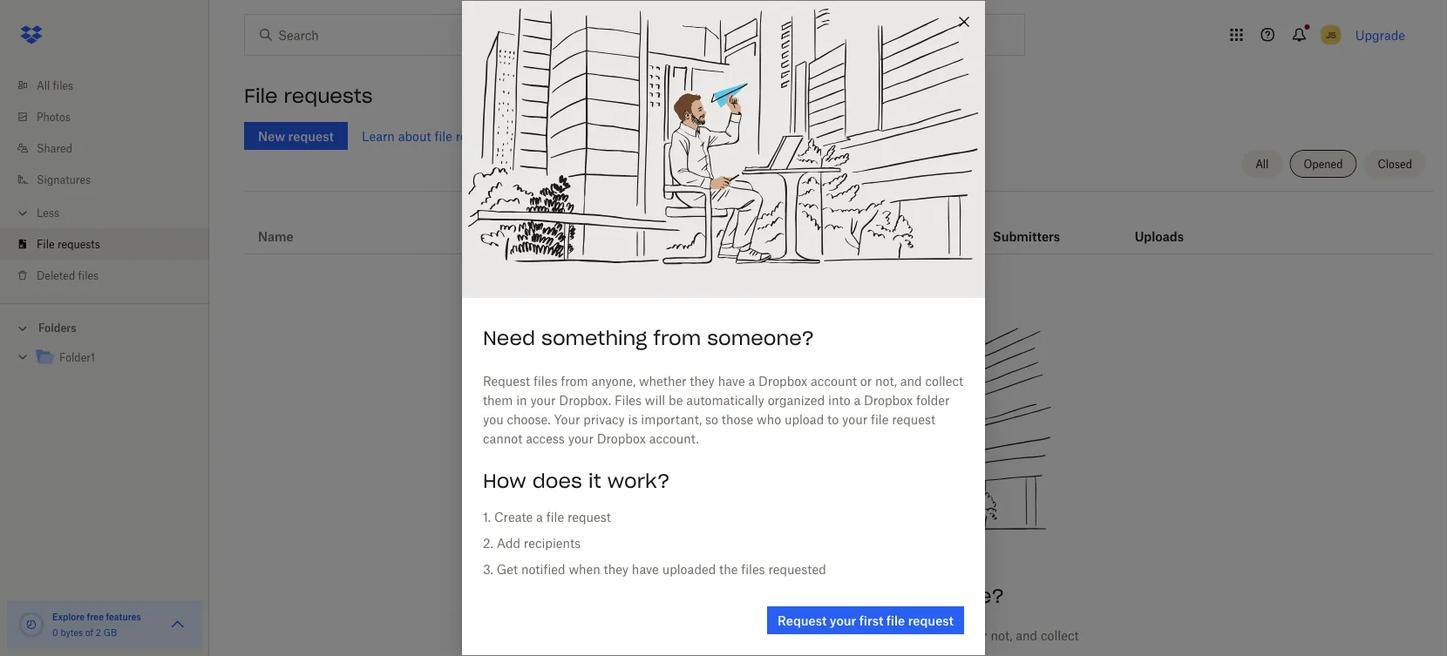 Task type: locate. For each thing, give the bounding box(es) containing it.
be inside "request files from anyone, whether they have a dropbox account or not, and collect them in your dropbox. files will be automatically organized into a dropbox folde"
[[791, 648, 806, 657]]

all inside button
[[1256, 157, 1269, 171]]

have for request files from anyone, whether they have a dropbox account or not, and collect them in your dropbox. files will be automatically organized into a dropbox folder you choose. your privacy is important, so those who upload to your file request cannot access your dropbox account.
[[718, 374, 745, 389]]

files for deleted files
[[78, 269, 99, 282]]

request right the first
[[909, 614, 954, 628]]

1 horizontal spatial be
[[791, 648, 806, 657]]

1 vertical spatial requests
[[456, 129, 506, 143]]

files down the
[[737, 648, 764, 657]]

1 horizontal spatial anyone,
[[707, 628, 752, 643]]

1.
[[483, 510, 491, 525]]

automatically for request files from anyone, whether they have a dropbox account or not, and collect them in your dropbox. files will be automatically organized into a dropbox folder you choose. your privacy is important, so those who upload to your file request cannot access your dropbox account.
[[687, 393, 765, 408]]

0 horizontal spatial all
[[37, 79, 50, 92]]

0 horizontal spatial file
[[37, 238, 55, 251]]

organized down request your first file request
[[890, 648, 948, 657]]

account up to
[[811, 374, 857, 389]]

1 horizontal spatial will
[[768, 648, 788, 657]]

request inside request files from anyone, whether they have a dropbox account or not, and collect them in your dropbox. files will be automatically organized into a dropbox folder you choose. your privacy is important, so those who upload to your file request cannot access your dropbox account.
[[483, 374, 530, 389]]

is
[[629, 412, 638, 427]]

dropbox
[[759, 374, 808, 389], [864, 393, 913, 408], [597, 431, 646, 446], [874, 628, 923, 643], [987, 648, 1036, 657]]

they right when
[[604, 562, 629, 577]]

1 horizontal spatial not,
[[991, 628, 1013, 643]]

your left the first
[[830, 614, 857, 628]]

will
[[645, 393, 666, 408], [768, 648, 788, 657]]

0
[[52, 628, 58, 638]]

whether inside "request files from anyone, whether they have a dropbox account or not, and collect them in your dropbox. files will be automatically organized into a dropbox folde"
[[755, 628, 802, 643]]

requests up learn at top left
[[284, 84, 373, 108]]

file right the first
[[887, 614, 906, 628]]

from
[[654, 326, 701, 351], [561, 374, 588, 389], [844, 584, 891, 609], [677, 628, 704, 643]]

1 vertical spatial file
[[37, 238, 55, 251]]

1 vertical spatial anyone,
[[707, 628, 752, 643]]

will inside "request files from anyone, whether they have a dropbox account or not, and collect them in your dropbox. files will be automatically organized into a dropbox folde"
[[768, 648, 788, 657]]

files for request files from anyone, whether they have a dropbox account or not, and collect them in your dropbox. files will be automatically organized into a dropbox folde
[[737, 648, 764, 657]]

0 horizontal spatial be
[[669, 393, 683, 408]]

1 horizontal spatial dropbox.
[[682, 648, 734, 657]]

2 vertical spatial have
[[834, 628, 861, 643]]

it
[[589, 469, 602, 494]]

1 vertical spatial whether
[[755, 628, 802, 643]]

not, for request files from anyone, whether they have a dropbox account or not, and collect them in your dropbox. files will be automatically organized into a dropbox folder you choose. your privacy is important, so those who upload to your file request cannot access your dropbox account.
[[876, 374, 898, 389]]

0 horizontal spatial into
[[829, 393, 851, 408]]

1 vertical spatial not,
[[991, 628, 1013, 643]]

2 horizontal spatial they
[[806, 628, 831, 643]]

1 horizontal spatial automatically
[[809, 648, 887, 657]]

anyone, up privacy
[[592, 374, 636, 389]]

organized
[[768, 393, 825, 408], [890, 648, 948, 657]]

1 column header from the left
[[993, 205, 1063, 247]]

account
[[811, 374, 857, 389], [927, 628, 973, 643]]

0 vertical spatial or
[[861, 374, 872, 389]]

they for request files from anyone, whether they have a dropbox account or not, and collect them in your dropbox. files will be automatically organized into a dropbox folder you choose. your privacy is important, so those who upload to your file request cannot access your dropbox account.
[[690, 374, 715, 389]]

dropbox. down uploaded
[[682, 648, 734, 657]]

2 horizontal spatial requests
[[456, 129, 506, 143]]

1 vertical spatial or
[[976, 628, 988, 643]]

1 vertical spatial have
[[632, 562, 659, 577]]

0 horizontal spatial not,
[[876, 374, 898, 389]]

a
[[749, 374, 755, 389], [854, 393, 861, 408], [537, 510, 543, 525], [864, 628, 871, 643], [977, 648, 983, 657]]

request down requested
[[778, 614, 827, 628]]

request down folder
[[892, 412, 936, 427]]

0 vertical spatial something
[[542, 326, 648, 351]]

file inside request files from anyone, whether they have a dropbox account or not, and collect them in your dropbox. files will be automatically organized into a dropbox folder you choose. your privacy is important, so those who upload to your file request cannot access your dropbox account.
[[871, 412, 889, 427]]

file requests up learn at top left
[[244, 84, 373, 108]]

account inside request files from anyone, whether they have a dropbox account or not, and collect them in your dropbox. files will be automatically organized into a dropbox folder you choose. your privacy is important, so those who upload to your file request cannot access your dropbox account.
[[811, 374, 857, 389]]

0 horizontal spatial dropbox.
[[559, 393, 612, 408]]

file requests list item
[[0, 229, 209, 260]]

dropbox. inside "request files from anyone, whether they have a dropbox account or not, and collect them in your dropbox. files will be automatically organized into a dropbox folde"
[[682, 648, 734, 657]]

notified
[[521, 562, 566, 577]]

anyone, inside "request files from anyone, whether they have a dropbox account or not, and collect them in your dropbox. files will be automatically organized into a dropbox folde"
[[707, 628, 752, 643]]

they for request files from anyone, whether they have a dropbox account or not, and collect them in your dropbox. files will be automatically organized into a dropbox folde
[[806, 628, 831, 643]]

0 horizontal spatial or
[[861, 374, 872, 389]]

requests right 'about' on the left of page
[[456, 129, 506, 143]]

will up important,
[[645, 393, 666, 408]]

features
[[106, 612, 141, 623]]

gb
[[103, 628, 117, 638]]

0 horizontal spatial will
[[645, 393, 666, 408]]

deleted files
[[37, 269, 99, 282]]

1 horizontal spatial column header
[[1135, 205, 1205, 247]]

from up your
[[561, 374, 588, 389]]

1 vertical spatial file requests
[[37, 238, 100, 251]]

collect for request files from anyone, whether they have a dropbox account or not, and collect them in your dropbox. files will be automatically organized into a dropbox folde
[[1041, 628, 1079, 643]]

1 vertical spatial all
[[1256, 157, 1269, 171]]

automatically down request your first file request
[[809, 648, 887, 657]]

files inside "request files from anyone, whether they have a dropbox account or not, and collect them in your dropbox. files will be automatically organized into a dropbox folde"
[[649, 628, 673, 643]]

1 horizontal spatial they
[[690, 374, 715, 389]]

they inside request files from anyone, whether they have a dropbox account or not, and collect them in your dropbox. files will be automatically organized into a dropbox folder you choose. your privacy is important, so those who upload to your file request cannot access your dropbox account.
[[690, 374, 715, 389]]

0 vertical spatial requests
[[284, 84, 373, 108]]

2 horizontal spatial have
[[834, 628, 861, 643]]

dropbox. for request files from anyone, whether they have a dropbox account or not, and collect them in your dropbox. files will be automatically organized into a dropbox folde
[[682, 648, 734, 657]]

1 horizontal spatial file requests
[[244, 84, 373, 108]]

1 horizontal spatial them
[[606, 648, 636, 657]]

in up choose.
[[516, 393, 527, 408]]

0 vertical spatial not,
[[876, 374, 898, 389]]

learn
[[362, 129, 395, 143]]

files
[[53, 79, 73, 92], [78, 269, 99, 282], [534, 374, 558, 389], [742, 562, 766, 577], [649, 628, 673, 643]]

file requests up deleted files
[[37, 238, 100, 251]]

files
[[615, 393, 642, 408], [737, 648, 764, 657]]

they
[[690, 374, 715, 389], [604, 562, 629, 577], [806, 628, 831, 643]]

0 horizontal spatial in
[[516, 393, 527, 408]]

in inside "request files from anyone, whether they have a dropbox account or not, and collect them in your dropbox. files will be automatically organized into a dropbox folde"
[[639, 648, 650, 657]]

automatically up those
[[687, 393, 765, 408]]

less
[[37, 206, 59, 219]]

they inside "request files from anyone, whether they have a dropbox account or not, and collect them in your dropbox. files will be automatically organized into a dropbox folde"
[[806, 628, 831, 643]]

1 horizontal spatial or
[[976, 628, 988, 643]]

need something from someone?
[[483, 326, 815, 351], [673, 584, 1005, 609]]

less image
[[14, 205, 31, 222]]

file inside button
[[887, 614, 906, 628]]

0 horizontal spatial files
[[615, 393, 642, 408]]

file requests
[[244, 84, 373, 108], [37, 238, 100, 251]]

request
[[892, 412, 936, 427], [568, 510, 611, 525], [909, 614, 954, 628]]

automatically for request files from anyone, whether they have a dropbox account or not, and collect them in your dropbox. files will be automatically organized into a dropbox folde
[[809, 648, 887, 657]]

2 vertical spatial requests
[[57, 238, 100, 251]]

your down your
[[568, 431, 594, 446]]

0 vertical spatial anyone,
[[592, 374, 636, 389]]

closed button
[[1365, 150, 1427, 178]]

of
[[85, 628, 93, 638]]

0 vertical spatial need something from someone?
[[483, 326, 815, 351]]

closed
[[1379, 157, 1413, 171]]

row containing name
[[244, 198, 1434, 255]]

request
[[483, 374, 530, 389], [778, 614, 827, 628], [599, 628, 646, 643]]

automatically inside request files from anyone, whether they have a dropbox account or not, and collect them in your dropbox. files will be automatically organized into a dropbox folder you choose. your privacy is important, so those who upload to your file request cannot access your dropbox account.
[[687, 393, 765, 408]]

requests up deleted files
[[57, 238, 100, 251]]

account right the first
[[927, 628, 973, 643]]

1 vertical spatial automatically
[[809, 648, 887, 657]]

files for all files
[[53, 79, 73, 92]]

whether down requested
[[755, 628, 802, 643]]

0 vertical spatial whether
[[639, 374, 687, 389]]

1 horizontal spatial account
[[927, 628, 973, 643]]

them
[[483, 393, 513, 408], [606, 648, 636, 657]]

2
[[96, 628, 101, 638]]

all files link
[[14, 70, 209, 101]]

files for request files from anyone, whether they have a dropbox account or not, and collect them in your dropbox. files will be automatically organized into a dropbox folder you choose. your privacy is important, so those who upload to your file request cannot access your dropbox account.
[[615, 393, 642, 408]]

1 vertical spatial someone?
[[898, 584, 1005, 609]]

learn about file requests
[[362, 129, 506, 143]]

shared link
[[14, 133, 209, 164]]

folder1
[[59, 351, 95, 365]]

1 horizontal spatial and
[[1016, 628, 1038, 643]]

files inside request files from anyone, whether they have a dropbox account or not, and collect them in your dropbox. files will be automatically organized into a dropbox folder you choose. your privacy is important, so those who upload to your file request cannot access your dropbox account.
[[534, 374, 558, 389]]

and
[[901, 374, 922, 389], [1016, 628, 1038, 643]]

into inside "request files from anyone, whether they have a dropbox account or not, and collect them in your dropbox. files will be automatically organized into a dropbox folde"
[[951, 648, 973, 657]]

be
[[669, 393, 683, 408], [791, 648, 806, 657]]

whether inside request files from anyone, whether they have a dropbox account or not, and collect them in your dropbox. files will be automatically organized into a dropbox folder you choose. your privacy is important, so those who upload to your file request cannot access your dropbox account.
[[639, 374, 687, 389]]

from down uploaded
[[677, 628, 704, 643]]

1 horizontal spatial into
[[951, 648, 973, 657]]

organized for request files from anyone, whether they have a dropbox account or not, and collect them in your dropbox. files will be automatically organized into a dropbox folder you choose. your privacy is important, so those who upload to your file request cannot access your dropbox account.
[[768, 393, 825, 408]]

will for request files from anyone, whether they have a dropbox account or not, and collect them in your dropbox. files will be automatically organized into a dropbox folde
[[768, 648, 788, 657]]

0 horizontal spatial something
[[542, 326, 648, 351]]

1 vertical spatial need something from someone?
[[673, 584, 1005, 609]]

1 horizontal spatial have
[[718, 374, 745, 389]]

0 vertical spatial need
[[483, 326, 536, 351]]

1. create a file request
[[483, 510, 611, 525]]

1 horizontal spatial collect
[[1041, 628, 1079, 643]]

files up photos
[[53, 79, 73, 92]]

collect for request files from anyone, whether they have a dropbox account or not, and collect them in your dropbox. files will be automatically organized into a dropbox folder you choose. your privacy is important, so those who upload to your file request cannot access your dropbox account.
[[926, 374, 964, 389]]

request for request your first file request
[[909, 614, 954, 628]]

1 horizontal spatial request
[[599, 628, 646, 643]]

request down 3. get notified when they have uploaded the files requested
[[599, 628, 646, 643]]

1 horizontal spatial something
[[732, 584, 838, 609]]

not, inside request files from anyone, whether they have a dropbox account or not, and collect them in your dropbox. files will be automatically organized into a dropbox folder you choose. your privacy is important, so those who upload to your file request cannot access your dropbox account.
[[876, 374, 898, 389]]

and inside request files from anyone, whether they have a dropbox account or not, and collect them in your dropbox. files will be automatically organized into a dropbox folder you choose. your privacy is important, so those who upload to your file request cannot access your dropbox account.
[[901, 374, 922, 389]]

not, inside "request files from anyone, whether they have a dropbox account or not, and collect them in your dropbox. files will be automatically organized into a dropbox folde"
[[991, 628, 1013, 643]]

1 vertical spatial dropbox.
[[682, 648, 734, 657]]

privacy
[[584, 412, 625, 427]]

anyone, down the
[[707, 628, 752, 643]]

them inside "request files from anyone, whether they have a dropbox account or not, and collect them in your dropbox. files will be automatically organized into a dropbox folde"
[[606, 648, 636, 657]]

1 vertical spatial and
[[1016, 628, 1038, 643]]

have inside request files from anyone, whether they have a dropbox account or not, and collect them in your dropbox. files will be automatically organized into a dropbox folder you choose. your privacy is important, so those who upload to your file request cannot access your dropbox account.
[[718, 374, 745, 389]]

need down uploaded
[[673, 584, 726, 609]]

2 vertical spatial request
[[909, 614, 954, 628]]

bytes
[[61, 628, 83, 638]]

0 horizontal spatial they
[[604, 562, 629, 577]]

upload
[[785, 412, 824, 427]]

request inside button
[[909, 614, 954, 628]]

your
[[531, 393, 556, 408], [843, 412, 868, 427], [568, 431, 594, 446], [830, 614, 857, 628], [653, 648, 678, 657]]

whether up important,
[[639, 374, 687, 389]]

into inside request files from anyone, whether they have a dropbox account or not, and collect them in your dropbox. files will be automatically organized into a dropbox folder you choose. your privacy is important, so those who upload to your file request cannot access your dropbox account.
[[829, 393, 851, 408]]

0 horizontal spatial have
[[632, 562, 659, 577]]

file right to
[[871, 412, 889, 427]]

request inside request your first file request button
[[778, 614, 827, 628]]

1 vertical spatial in
[[639, 648, 650, 657]]

or inside "request files from anyone, whether they have a dropbox account or not, and collect them in your dropbox. files will be automatically organized into a dropbox folde"
[[976, 628, 988, 643]]

files inside "request files from anyone, whether they have a dropbox account or not, and collect them in your dropbox. files will be automatically organized into a dropbox folde"
[[737, 648, 764, 657]]

1 vertical spatial be
[[791, 648, 806, 657]]

anyone, inside request files from anyone, whether they have a dropbox account or not, and collect them in your dropbox. files will be automatically organized into a dropbox folder you choose. your privacy is important, so those who upload to your file request cannot access your dropbox account.
[[592, 374, 636, 389]]

1 horizontal spatial organized
[[890, 648, 948, 657]]

0 vertical spatial be
[[669, 393, 683, 408]]

all
[[37, 79, 50, 92], [1256, 157, 1269, 171]]

0 horizontal spatial file requests
[[37, 238, 100, 251]]

created button
[[567, 226, 615, 247]]

file
[[244, 84, 278, 108], [37, 238, 55, 251]]

request up you
[[483, 374, 530, 389]]

column header
[[993, 205, 1063, 247], [1135, 205, 1205, 247]]

0 vertical spatial them
[[483, 393, 513, 408]]

someone?
[[708, 326, 815, 351], [898, 584, 1005, 609]]

0 vertical spatial all
[[37, 79, 50, 92]]

account for request files from anyone, whether they have a dropbox account or not, and collect them in your dropbox. files will be automatically organized into a dropbox folder you choose. your privacy is important, so those who upload to your file request cannot access your dropbox account.
[[811, 374, 857, 389]]

0 vertical spatial automatically
[[687, 393, 765, 408]]

your inside "request files from anyone, whether they have a dropbox account or not, and collect them in your dropbox. files will be automatically organized into a dropbox folde"
[[653, 648, 678, 657]]

file inside list item
[[37, 238, 55, 251]]

0 horizontal spatial request
[[483, 374, 530, 389]]

0 vertical spatial account
[[811, 374, 857, 389]]

1 horizontal spatial files
[[737, 648, 764, 657]]

need something from someone? up is on the bottom left
[[483, 326, 815, 351]]

collect inside "request files from anyone, whether they have a dropbox account or not, and collect them in your dropbox. files will be automatically organized into a dropbox folde"
[[1041, 628, 1079, 643]]

dialog
[[462, 1, 986, 656]]

list containing all files
[[0, 59, 209, 304]]

0 vertical spatial someone?
[[708, 326, 815, 351]]

list
[[0, 59, 209, 304]]

0 horizontal spatial column header
[[993, 205, 1063, 247]]

1 horizontal spatial file
[[244, 84, 278, 108]]

into for request files from anyone, whether they have a dropbox account or not, and collect them in your dropbox. files will be automatically organized into a dropbox folde
[[951, 648, 973, 657]]

organized inside "request files from anyone, whether they have a dropbox account or not, and collect them in your dropbox. files will be automatically organized into a dropbox folde"
[[890, 648, 948, 657]]

0 horizontal spatial whether
[[639, 374, 687, 389]]

from up request your first file request
[[844, 584, 891, 609]]

0 horizontal spatial collect
[[926, 374, 964, 389]]

0 horizontal spatial account
[[811, 374, 857, 389]]

files up is on the bottom left
[[615, 393, 642, 408]]

be up important,
[[669, 393, 683, 408]]

1 vertical spatial request
[[568, 510, 611, 525]]

request for request files from anyone, whether they have a dropbox account or not, and collect them in your dropbox. files will be automatically organized into a dropbox folder you choose. your privacy is important, so those who upload to your file request cannot access your dropbox account.
[[483, 374, 530, 389]]

photos link
[[14, 101, 209, 133]]

have for request files from anyone, whether they have a dropbox account or not, and collect them in your dropbox. files will be automatically organized into a dropbox folde
[[834, 628, 861, 643]]

your down 3. get notified when they have uploaded the files requested
[[653, 648, 678, 657]]

need something from someone? up request your first file request
[[673, 584, 1005, 609]]

will inside request files from anyone, whether they have a dropbox account or not, and collect them in your dropbox. files will be automatically organized into a dropbox folder you choose. your privacy is important, so those who upload to your file request cannot access your dropbox account.
[[645, 393, 666, 408]]

0 horizontal spatial anyone,
[[592, 374, 636, 389]]

2 vertical spatial they
[[806, 628, 831, 643]]

all up photos
[[37, 79, 50, 92]]

collect
[[926, 374, 964, 389], [1041, 628, 1079, 643]]

0 horizontal spatial automatically
[[687, 393, 765, 408]]

dropbox. inside request files from anyone, whether they have a dropbox account or not, and collect them in your dropbox. files will be automatically organized into a dropbox folder you choose. your privacy is important, so those who upload to your file request cannot access your dropbox account.
[[559, 393, 612, 408]]

request your first file request button
[[768, 607, 965, 635]]

and inside "request files from anyone, whether they have a dropbox account or not, and collect them in your dropbox. files will be automatically organized into a dropbox folde"
[[1016, 628, 1038, 643]]

or
[[861, 374, 872, 389], [976, 628, 988, 643]]

and for request files from anyone, whether they have a dropbox account or not, and collect them in your dropbox. files will be automatically organized into a dropbox folder you choose. your privacy is important, so those who upload to your file request cannot access your dropbox account.
[[901, 374, 922, 389]]

will down requested
[[768, 648, 788, 657]]

files down 3. get notified when they have uploaded the files requested
[[649, 628, 673, 643]]

in down 3. get notified when they have uploaded the files requested
[[639, 648, 650, 657]]

be down request your first file request
[[791, 648, 806, 657]]

1 horizontal spatial need
[[673, 584, 726, 609]]

opened
[[1304, 157, 1344, 171]]

into
[[829, 393, 851, 408], [951, 648, 973, 657]]

0 vertical spatial and
[[901, 374, 922, 389]]

0 vertical spatial dropbox.
[[559, 393, 612, 408]]

from up important,
[[654, 326, 701, 351]]

files up choose.
[[534, 374, 558, 389]]

or for request files from anyone, whether they have a dropbox account or not, and collect them in your dropbox. files will be automatically organized into a dropbox folde
[[976, 628, 988, 643]]

1 vertical spatial collect
[[1041, 628, 1079, 643]]

0 horizontal spatial need
[[483, 326, 536, 351]]

be inside request files from anyone, whether they have a dropbox account or not, and collect them in your dropbox. files will be automatically organized into a dropbox folder you choose. your privacy is important, so those who upload to your file request cannot access your dropbox account.
[[669, 393, 683, 408]]

have inside "request files from anyone, whether they have a dropbox account or not, and collect them in your dropbox. files will be automatically organized into a dropbox folde"
[[834, 628, 861, 643]]

file right 'about' on the left of page
[[435, 129, 453, 143]]

1 horizontal spatial in
[[639, 648, 650, 657]]

them inside request files from anyone, whether they have a dropbox account or not, and collect them in your dropbox. files will be automatically organized into a dropbox folder you choose. your privacy is important, so those who upload to your file request cannot access your dropbox account.
[[483, 393, 513, 408]]

1 vertical spatial they
[[604, 562, 629, 577]]

all inside list
[[37, 79, 50, 92]]

automatically inside "request files from anyone, whether they have a dropbox account or not, and collect them in your dropbox. files will be automatically organized into a dropbox folde"
[[809, 648, 887, 657]]

name
[[258, 229, 294, 244]]

account.
[[650, 431, 699, 446]]

something up privacy
[[542, 326, 648, 351]]

get
[[497, 562, 518, 577]]

request your first file request
[[778, 614, 954, 628]]

1 vertical spatial something
[[732, 584, 838, 609]]

0 vertical spatial in
[[516, 393, 527, 408]]

in
[[516, 393, 527, 408], [639, 648, 650, 657]]

1 vertical spatial account
[[927, 628, 973, 643]]

dropbox. up your
[[559, 393, 612, 408]]

they left the first
[[806, 628, 831, 643]]

request inside request files from anyone, whether they have a dropbox account or not, and collect them in your dropbox. files will be automatically organized into a dropbox folder you choose. your privacy is important, so those who upload to your file request cannot access your dropbox account.
[[892, 412, 936, 427]]

0 horizontal spatial them
[[483, 393, 513, 408]]

row
[[244, 198, 1434, 255]]

requests
[[284, 84, 373, 108], [456, 129, 506, 143], [57, 238, 100, 251]]

whether
[[639, 374, 687, 389], [755, 628, 802, 643]]

need
[[483, 326, 536, 351], [673, 584, 726, 609]]

collect inside request files from anyone, whether they have a dropbox account or not, and collect them in your dropbox. files will be automatically organized into a dropbox folder you choose. your privacy is important, so those who upload to your file request cannot access your dropbox account.
[[926, 374, 964, 389]]

from inside request files from anyone, whether they have a dropbox account or not, and collect them in your dropbox. files will be automatically organized into a dropbox folder you choose. your privacy is important, so those who upload to your file request cannot access your dropbox account.
[[561, 374, 588, 389]]

you
[[483, 412, 504, 427]]

anyone,
[[592, 374, 636, 389], [707, 628, 752, 643]]

have
[[718, 374, 745, 389], [632, 562, 659, 577], [834, 628, 861, 643]]

organized inside request files from anyone, whether they have a dropbox account or not, and collect them in your dropbox. files will be automatically organized into a dropbox folder you choose. your privacy is important, so those who upload to your file request cannot access your dropbox account.
[[768, 393, 825, 408]]

they up so
[[690, 374, 715, 389]]

choose.
[[507, 412, 551, 427]]

request for 1. create a file request
[[568, 510, 611, 525]]

1 horizontal spatial someone?
[[898, 584, 1005, 609]]

need up you
[[483, 326, 536, 351]]

the
[[720, 562, 738, 577]]

0 horizontal spatial and
[[901, 374, 922, 389]]

signatures
[[37, 173, 91, 186]]

request inside "request files from anyone, whether they have a dropbox account or not, and collect them in your dropbox. files will be automatically organized into a dropbox folde"
[[599, 628, 646, 643]]

add
[[497, 536, 521, 551]]

organized for request files from anyone, whether they have a dropbox account or not, and collect them in your dropbox. files will be automatically organized into a dropbox folde
[[890, 648, 948, 657]]

1 vertical spatial them
[[606, 648, 636, 657]]

in inside request files from anyone, whether they have a dropbox account or not, and collect them in your dropbox. files will be automatically organized into a dropbox folder you choose. your privacy is important, so those who upload to your file request cannot access your dropbox account.
[[516, 393, 527, 408]]

1 horizontal spatial all
[[1256, 157, 1269, 171]]

organized up upload
[[768, 393, 825, 408]]

account inside "request files from anyone, whether they have a dropbox account or not, and collect them in your dropbox. files will be automatically organized into a dropbox folde"
[[927, 628, 973, 643]]

dropbox.
[[559, 393, 612, 408], [682, 648, 734, 657]]

not,
[[876, 374, 898, 389], [991, 628, 1013, 643]]

be for request files from anyone, whether they have a dropbox account or not, and collect them in your dropbox. files will be automatically organized into a dropbox folder you choose. your privacy is important, so those who upload to your file request cannot access your dropbox account.
[[669, 393, 683, 408]]

or inside request files from anyone, whether they have a dropbox account or not, and collect them in your dropbox. files will be automatically organized into a dropbox folder you choose. your privacy is important, so those who upload to your file request cannot access your dropbox account.
[[861, 374, 872, 389]]

something down requested
[[732, 584, 838, 609]]

1 vertical spatial into
[[951, 648, 973, 657]]

files inside request files from anyone, whether they have a dropbox account or not, and collect them in your dropbox. files will be automatically organized into a dropbox folder you choose. your privacy is important, so those who upload to your file request cannot access your dropbox account.
[[615, 393, 642, 408]]

all left opened button
[[1256, 157, 1269, 171]]

1 vertical spatial organized
[[890, 648, 948, 657]]

files right deleted
[[78, 269, 99, 282]]

request down it
[[568, 510, 611, 525]]



Task type: describe. For each thing, give the bounding box(es) containing it.
files for request files from anyone, whether they have a dropbox account or not, and collect them in your dropbox. files will be automatically organized into a dropbox folde
[[649, 628, 673, 643]]

created
[[567, 229, 615, 244]]

learn about file requests link
[[362, 129, 506, 143]]

2.
[[483, 536, 494, 551]]

explore free features 0 bytes of 2 gb
[[52, 612, 141, 638]]

all for all files
[[37, 79, 50, 92]]

when
[[569, 562, 601, 577]]

account for request files from anyone, whether they have a dropbox account or not, and collect them in your dropbox. files will be automatically organized into a dropbox folde
[[927, 628, 973, 643]]

need something from someone? inside dialog
[[483, 326, 815, 351]]

folder
[[917, 393, 950, 408]]

how
[[483, 469, 527, 494]]

work?
[[608, 469, 670, 494]]

signatures link
[[14, 164, 209, 195]]

explore
[[52, 612, 85, 623]]

recipients
[[524, 536, 581, 551]]

opened button
[[1290, 150, 1358, 178]]

dialog containing need something from someone?
[[462, 1, 986, 656]]

0 vertical spatial file
[[244, 84, 278, 108]]

create
[[494, 510, 533, 525]]

anyone, for request files from anyone, whether they have a dropbox account or not, and collect them in your dropbox. files will be automatically organized into a dropbox folder you choose. your privacy is important, so those who upload to your file request cannot access your dropbox account.
[[592, 374, 636, 389]]

about
[[398, 129, 431, 143]]

pro trial element
[[842, 226, 869, 247]]

file up recipients
[[547, 510, 564, 525]]

your right to
[[843, 412, 868, 427]]

2. add recipients
[[483, 536, 581, 551]]

upgrade
[[1356, 27, 1406, 42]]

3.
[[483, 562, 494, 577]]

request files from anyone, whether they have a dropbox account or not, and collect them in your dropbox. files will be automatically organized into a dropbox folder you choose. your privacy is important, so those who upload to your file request cannot access your dropbox account.
[[483, 374, 964, 446]]

in for request files from anyone, whether they have a dropbox account or not, and collect them in your dropbox. files will be automatically organized into a dropbox folder you choose. your privacy is important, so those who upload to your file request cannot access your dropbox account.
[[516, 393, 527, 408]]

all button
[[1242, 150, 1283, 178]]

uploaded
[[663, 562, 716, 577]]

in for request files from anyone, whether they have a dropbox account or not, and collect them in your dropbox. files will be automatically organized into a dropbox folde
[[639, 648, 650, 657]]

from inside "request files from anyone, whether they have a dropbox account or not, and collect them in your dropbox. files will be automatically organized into a dropbox folde"
[[677, 628, 704, 643]]

cannot
[[483, 431, 523, 446]]

request for request your first file request
[[778, 614, 827, 628]]

access
[[526, 431, 565, 446]]

something inside dialog
[[542, 326, 648, 351]]

and for request files from anyone, whether they have a dropbox account or not, and collect them in your dropbox. files will be automatically organized into a dropbox folde
[[1016, 628, 1038, 643]]

photos
[[37, 110, 71, 123]]

deleted files link
[[14, 260, 209, 291]]

who
[[757, 412, 782, 427]]

file requests link
[[14, 229, 209, 260]]

need inside dialog
[[483, 326, 536, 351]]

folders button
[[0, 315, 209, 341]]

those
[[722, 412, 754, 427]]

3. get notified when they have uploaded the files requested
[[483, 562, 827, 577]]

will for request files from anyone, whether they have a dropbox account or not, and collect them in your dropbox. files will be automatically organized into a dropbox folder you choose. your privacy is important, so those who upload to your file request cannot access your dropbox account.
[[645, 393, 666, 408]]

how does it work?
[[483, 469, 670, 494]]

to
[[828, 412, 839, 427]]

them for request files from anyone, whether they have a dropbox account or not, and collect them in your dropbox. files will be automatically organized into a dropbox folder you choose. your privacy is important, so those who upload to your file request cannot access your dropbox account.
[[483, 393, 513, 408]]

files right the
[[742, 562, 766, 577]]

free
[[87, 612, 104, 623]]

whether for request files from anyone, whether they have a dropbox account or not, and collect them in your dropbox. files will be automatically organized into a dropbox folde
[[755, 628, 802, 643]]

so
[[706, 412, 719, 427]]

shared
[[37, 142, 72, 155]]

your up choose.
[[531, 393, 556, 408]]

be for request files from anyone, whether they have a dropbox account or not, and collect them in your dropbox. files will be automatically organized into a dropbox folde
[[791, 648, 806, 657]]

important,
[[641, 412, 702, 427]]

upgrade link
[[1356, 27, 1406, 42]]

request for request files from anyone, whether they have a dropbox account or not, and collect them in your dropbox. files will be automatically organized into a dropbox folde
[[599, 628, 646, 643]]

your
[[554, 412, 580, 427]]

dropbox. for request files from anyone, whether they have a dropbox account or not, and collect them in your dropbox. files will be automatically organized into a dropbox folder you choose. your privacy is important, so those who upload to your file request cannot access your dropbox account.
[[559, 393, 612, 408]]

deleted
[[37, 269, 75, 282]]

file requests inside list item
[[37, 238, 100, 251]]

all for all
[[1256, 157, 1269, 171]]

requests inside list item
[[57, 238, 100, 251]]

folders
[[38, 322, 76, 335]]

all files
[[37, 79, 73, 92]]

whether for request files from anyone, whether they have a dropbox account or not, and collect them in your dropbox. files will be automatically organized into a dropbox folder you choose. your privacy is important, so those who upload to your file request cannot access your dropbox account.
[[639, 374, 687, 389]]

them for request files from anyone, whether they have a dropbox account or not, and collect them in your dropbox. files will be automatically organized into a dropbox folde
[[606, 648, 636, 657]]

not, for request files from anyone, whether they have a dropbox account or not, and collect them in your dropbox. files will be automatically organized into a dropbox folde
[[991, 628, 1013, 643]]

1 vertical spatial need
[[673, 584, 726, 609]]

or for request files from anyone, whether they have a dropbox account or not, and collect them in your dropbox. files will be automatically organized into a dropbox folder you choose. your privacy is important, so those who upload to your file request cannot access your dropbox account.
[[861, 374, 872, 389]]

quota usage element
[[17, 611, 45, 639]]

files for request files from anyone, whether they have a dropbox account or not, and collect them in your dropbox. files will be automatically organized into a dropbox folder you choose. your privacy is important, so those who upload to your file request cannot access your dropbox account.
[[534, 374, 558, 389]]

anyone, for request files from anyone, whether they have a dropbox account or not, and collect them in your dropbox. files will be automatically organized into a dropbox folde
[[707, 628, 752, 643]]

2 column header from the left
[[1135, 205, 1205, 247]]

requested
[[769, 562, 827, 577]]

does
[[533, 469, 583, 494]]

1 horizontal spatial requests
[[284, 84, 373, 108]]

into for request files from anyone, whether they have a dropbox account or not, and collect them in your dropbox. files will be automatically organized into a dropbox folder you choose. your privacy is important, so those who upload to your file request cannot access your dropbox account.
[[829, 393, 851, 408]]

first
[[860, 614, 884, 628]]

request files from anyone, whether they have a dropbox account or not, and collect them in your dropbox. files will be automatically organized into a dropbox folde
[[599, 628, 1079, 657]]

dropbox image
[[14, 17, 49, 52]]

folder1 link
[[35, 347, 195, 370]]

someone? inside dialog
[[708, 326, 815, 351]]

your inside button
[[830, 614, 857, 628]]



Task type: vqa. For each thing, say whether or not it's contained in the screenshot.
Request files from anyone, whether they have a Dropbox account or not, and collect them in your Dropbox. Files will be automatically organized into a Dropbox folde Not,
yes



